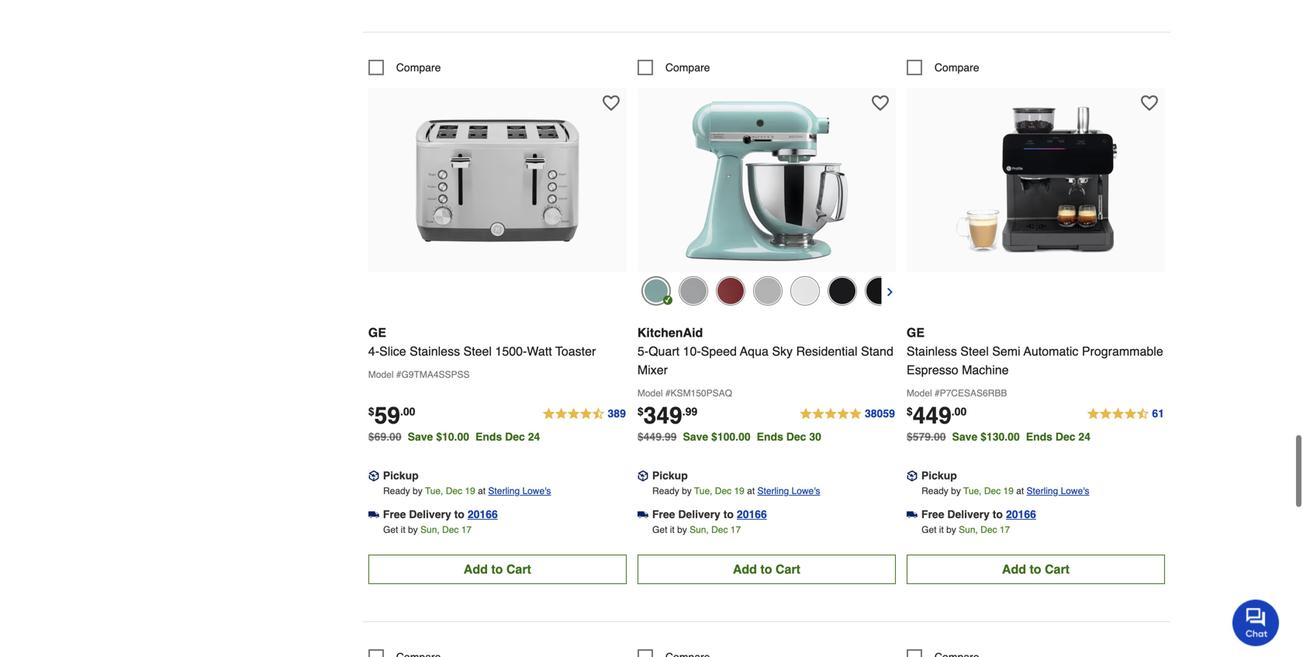 Task type: vqa. For each thing, say whether or not it's contained in the screenshot.
Weekly Ad
no



Task type: locate. For each thing, give the bounding box(es) containing it.
dec
[[505, 431, 525, 443], [787, 431, 807, 443], [1056, 431, 1076, 443], [446, 486, 463, 497], [715, 486, 732, 497], [985, 486, 1001, 497], [442, 525, 459, 536], [712, 525, 728, 536], [981, 525, 998, 536]]

1 at from the left
[[478, 486, 486, 497]]

1 add to cart button from the left
[[368, 555, 627, 585]]

actual price $349.99 element
[[638, 403, 698, 429]]

0 horizontal spatial free delivery to 20166
[[383, 508, 498, 521]]

3 20166 button from the left
[[1007, 507, 1037, 522]]

residential
[[797, 344, 858, 359]]

1 horizontal spatial sterling lowe's button
[[758, 484, 821, 499]]

get for truck filled image
[[383, 525, 398, 536]]

steel
[[464, 344, 492, 359], [961, 344, 989, 359]]

get
[[383, 525, 398, 536], [653, 525, 668, 536], [922, 525, 937, 536]]

slice
[[380, 344, 406, 359]]

ge up 4-
[[368, 326, 386, 340]]

sun,
[[421, 525, 440, 536], [690, 525, 709, 536], [959, 525, 979, 536]]

delivery
[[409, 508, 451, 521], [679, 508, 721, 521], [948, 508, 990, 521]]

cart
[[507, 562, 532, 577], [776, 562, 801, 577], [1045, 562, 1070, 577]]

save down .99
[[683, 431, 709, 443]]

sun, for the 20166 button related to second truck filled icon from the left
[[959, 525, 979, 536]]

steel inside ge stainless steel semi automatic programmable espresso machine
[[961, 344, 989, 359]]

0 horizontal spatial 17
[[462, 525, 472, 536]]

0 horizontal spatial #
[[396, 370, 402, 380]]

get for second truck filled icon from the left
[[922, 525, 937, 536]]

$
[[368, 406, 375, 418], [638, 406, 644, 418], [907, 406, 913, 418]]

$ for 59
[[368, 406, 375, 418]]

steel inside ge 4-slice stainless steel 1500-watt toaster
[[464, 344, 492, 359]]

1 24 from the left
[[528, 431, 540, 443]]

0 horizontal spatial delivery
[[409, 508, 451, 521]]

3 ready from the left
[[922, 486, 949, 497]]

1 horizontal spatial 17
[[731, 525, 741, 536]]

stand
[[861, 344, 894, 359]]

pickup
[[383, 470, 419, 482], [653, 470, 688, 482], [922, 470, 958, 482]]

truck filled image
[[638, 509, 649, 520], [907, 509, 918, 520]]

ends right $100.00
[[757, 431, 784, 443]]

$ right 38059
[[907, 406, 913, 418]]

2 add to cart button from the left
[[638, 555, 896, 585]]

2 get it by sun, dec 17 from the left
[[653, 525, 741, 536]]

.00 for 449
[[952, 406, 967, 418]]

5 stars image
[[799, 405, 896, 424]]

2 horizontal spatial pickup image
[[907, 471, 918, 481]]

empire red image
[[716, 276, 746, 306]]

2 add from the left
[[733, 562, 757, 577]]

free
[[383, 508, 406, 521], [653, 508, 676, 521], [922, 508, 945, 521]]

sterling lowe's button down ends dec 30 element
[[758, 484, 821, 499]]

2 horizontal spatial free delivery to 20166
[[922, 508, 1037, 521]]

3 sun, from the left
[[959, 525, 979, 536]]

1 ready by tue, dec 19 at sterling lowe's from the left
[[383, 486, 551, 497]]

.00 inside $ 59 .00
[[400, 406, 416, 418]]

1 free from the left
[[383, 508, 406, 521]]

2 horizontal spatial 17
[[1000, 525, 1011, 536]]

1 horizontal spatial pickup
[[653, 470, 688, 482]]

1 horizontal spatial model
[[638, 388, 663, 399]]

ready down the "$579.00"
[[922, 486, 949, 497]]

$ inside $ 59 .00
[[368, 406, 375, 418]]

model up 449
[[907, 388, 933, 399]]

ready by tue, dec 19 at sterling lowe's down $100.00
[[653, 486, 821, 497]]

2 horizontal spatial 20166
[[1007, 508, 1037, 521]]

2 truck filled image from the left
[[907, 509, 918, 520]]

free delivery to 20166 for the 20166 button for first truck filled icon from the left
[[653, 508, 767, 521]]

2 stainless from the left
[[907, 344, 958, 359]]

4.5 stars image down programmable
[[1087, 405, 1166, 424]]

0 horizontal spatial sterling
[[488, 486, 520, 497]]

1 horizontal spatial 20166 button
[[737, 507, 767, 522]]

5013710679 element
[[638, 60, 710, 75]]

3 add to cart button from the left
[[907, 555, 1166, 585]]

1 horizontal spatial 4.5 stars image
[[1087, 405, 1166, 424]]

get it by sun, dec 17
[[383, 525, 472, 536], [653, 525, 741, 536], [922, 525, 1011, 536]]

2 tue, from the left
[[695, 486, 713, 497]]

at
[[478, 486, 486, 497], [747, 486, 755, 497], [1017, 486, 1025, 497]]

ge up espresso
[[907, 326, 925, 340]]

.00 up was price $69.00 "element" on the bottom left
[[400, 406, 416, 418]]

.00
[[400, 406, 416, 418], [952, 406, 967, 418]]

1 horizontal spatial add to cart button
[[638, 555, 896, 585]]

ready by tue, dec 19 at sterling lowe's down the $130.00
[[922, 486, 1090, 497]]

watt
[[527, 344, 552, 359]]

at down savings save $10.00 element
[[478, 486, 486, 497]]

0 horizontal spatial get it by sun, dec 17
[[383, 525, 472, 536]]

save for 449
[[953, 431, 978, 443]]

0 horizontal spatial free
[[383, 508, 406, 521]]

0 horizontal spatial model
[[368, 370, 394, 380]]

3 sterling from the left
[[1027, 486, 1059, 497]]

pickup image for second truck filled icon from the left
[[907, 471, 918, 481]]

ends for 449
[[1027, 431, 1053, 443]]

pickup image down the "$579.00"
[[907, 471, 918, 481]]

ends right $10.00
[[476, 431, 502, 443]]

0 horizontal spatial add to cart
[[464, 562, 532, 577]]

2 ends dec 24 element from the left
[[1027, 431, 1097, 443]]

$ up was price $69.00 "element" on the bottom left
[[368, 406, 375, 418]]

machine
[[962, 363, 1009, 377]]

1 ends dec 24 element from the left
[[476, 431, 547, 443]]

19 down $100.00
[[735, 486, 745, 497]]

1 horizontal spatial pickup image
[[638, 471, 649, 481]]

1 get it by sun, dec 17 from the left
[[383, 525, 472, 536]]

1 compare from the left
[[396, 61, 441, 74]]

sun, for the 20166 button for first truck filled icon from the left
[[690, 525, 709, 536]]

model for 5-quart 10-speed aqua sky residential stand mixer
[[638, 388, 663, 399]]

1 horizontal spatial stainless
[[907, 344, 958, 359]]

3 lowe's from the left
[[1061, 486, 1090, 497]]

0 horizontal spatial add to cart button
[[368, 555, 627, 585]]

2 24 from the left
[[1079, 431, 1091, 443]]

white image
[[791, 276, 820, 306]]

1 horizontal spatial delivery
[[679, 508, 721, 521]]

1 ready from the left
[[383, 486, 410, 497]]

ends dec 24 element
[[476, 431, 547, 443], [1027, 431, 1097, 443]]

sterling lowe's button down savings save $10.00 element
[[488, 484, 551, 499]]

2 horizontal spatial ready
[[922, 486, 949, 497]]

steel up machine
[[961, 344, 989, 359]]

compare
[[396, 61, 441, 74], [666, 61, 710, 74], [935, 61, 980, 74]]

1 horizontal spatial .00
[[952, 406, 967, 418]]

2 horizontal spatial ends
[[1027, 431, 1053, 443]]

stainless
[[410, 344, 460, 359], [907, 344, 958, 359]]

0 horizontal spatial lowe's
[[523, 486, 551, 497]]

2 at from the left
[[747, 486, 755, 497]]

0 horizontal spatial .00
[[400, 406, 416, 418]]

1 sterling from the left
[[488, 486, 520, 497]]

4.5 stars image containing 61
[[1087, 405, 1166, 424]]

$ right 389
[[638, 406, 644, 418]]

2 horizontal spatial sterling lowe's button
[[1027, 484, 1090, 499]]

2 it from the left
[[670, 525, 675, 536]]

ge 4-slice stainless steel 1500-watt toaster
[[368, 326, 596, 359]]

save down actual price $449.00 element
[[953, 431, 978, 443]]

model down mixer on the bottom of the page
[[638, 388, 663, 399]]

2 pickup from the left
[[653, 470, 688, 482]]

lowe's for pickup "icon" associated with truck filled image
[[523, 486, 551, 497]]

5013720341 element
[[907, 650, 980, 657]]

$69.00
[[368, 431, 402, 443]]

1 20166 button from the left
[[468, 507, 498, 522]]

# down slice
[[396, 370, 402, 380]]

0 horizontal spatial sun,
[[421, 525, 440, 536]]

tue, for pickup "icon" associated with truck filled image
[[425, 486, 443, 497]]

1 horizontal spatial steel
[[961, 344, 989, 359]]

1 horizontal spatial sun,
[[690, 525, 709, 536]]

1 horizontal spatial ends
[[757, 431, 784, 443]]

get it by sun, dec 17 for truck filled image
[[383, 525, 472, 536]]

ends right the $130.00
[[1027, 431, 1053, 443]]

2 4.5 stars image from the left
[[1087, 405, 1166, 424]]

3 at from the left
[[1017, 486, 1025, 497]]

1 horizontal spatial cart
[[776, 562, 801, 577]]

1 horizontal spatial lowe's
[[792, 486, 821, 497]]

lowe's
[[523, 486, 551, 497], [792, 486, 821, 497], [1061, 486, 1090, 497]]

2 horizontal spatial cart
[[1045, 562, 1070, 577]]

1 horizontal spatial get
[[653, 525, 668, 536]]

tue, down $579.00 save $130.00 ends dec 24
[[964, 486, 982, 497]]

3 sterling lowe's button from the left
[[1027, 484, 1090, 499]]

ready by tue, dec 19 at sterling lowe's down savings save $10.00 element
[[383, 486, 551, 497]]

cart for 2nd the add to cart button from left
[[776, 562, 801, 577]]

1 free delivery to 20166 from the left
[[383, 508, 498, 521]]

free for first truck filled icon from the left
[[653, 508, 676, 521]]

1 4.5 stars image from the left
[[542, 405, 627, 424]]

onyx black image
[[828, 276, 857, 306]]

save left $10.00
[[408, 431, 433, 443]]

by
[[413, 486, 423, 497], [682, 486, 692, 497], [952, 486, 961, 497], [408, 525, 418, 536], [678, 525, 687, 536], [947, 525, 957, 536]]

at down savings save $130.00 element
[[1017, 486, 1025, 497]]

2 horizontal spatial add to cart
[[1003, 562, 1070, 577]]

0 horizontal spatial 20166 button
[[468, 507, 498, 522]]

semi
[[993, 344, 1021, 359]]

0 horizontal spatial truck filled image
[[638, 509, 649, 520]]

sterling
[[488, 486, 520, 497], [758, 486, 789, 497], [1027, 486, 1059, 497]]

3 compare from the left
[[935, 61, 980, 74]]

2 lowe's from the left
[[792, 486, 821, 497]]

2 .00 from the left
[[952, 406, 967, 418]]

3 add from the left
[[1003, 562, 1027, 577]]

19 down savings save $10.00 element
[[465, 486, 476, 497]]

2 ready by tue, dec 19 at sterling lowe's from the left
[[653, 486, 821, 497]]

20166 button for second truck filled icon from the left
[[1007, 507, 1037, 522]]

1 horizontal spatial heart outline image
[[1142, 95, 1159, 112]]

sterling down savings save $10.00 element
[[488, 486, 520, 497]]

compare inside 5001554263 element
[[396, 61, 441, 74]]

1 save from the left
[[408, 431, 433, 443]]

compare for '5014567109' element
[[935, 61, 980, 74]]

it
[[401, 525, 406, 536], [670, 525, 675, 536], [940, 525, 944, 536]]

2 get from the left
[[653, 525, 668, 536]]

3 cart from the left
[[1045, 562, 1070, 577]]

compare inside '5014567109' element
[[935, 61, 980, 74]]

2 heart outline image from the left
[[1142, 95, 1159, 112]]

3 get from the left
[[922, 525, 937, 536]]

1 horizontal spatial at
[[747, 486, 755, 497]]

compare for 5013710679 "element"
[[666, 61, 710, 74]]

0 horizontal spatial pickup image
[[368, 471, 379, 481]]

add
[[464, 562, 488, 577], [733, 562, 757, 577], [1003, 562, 1027, 577]]

0 horizontal spatial 4.5 stars image
[[542, 405, 627, 424]]

ge for ge 4-slice stainless steel 1500-watt toaster
[[368, 326, 386, 340]]

to
[[455, 508, 465, 521], [724, 508, 734, 521], [993, 508, 1003, 521], [492, 562, 503, 577], [761, 562, 773, 577], [1030, 562, 1042, 577]]

3 20166 from the left
[[1007, 508, 1037, 521]]

1 horizontal spatial get it by sun, dec 17
[[653, 525, 741, 536]]

20166 button
[[468, 507, 498, 522], [737, 507, 767, 522], [1007, 507, 1037, 522]]

stainless up g9tma4sspss
[[410, 344, 460, 359]]

0 horizontal spatial ends dec 24 element
[[476, 431, 547, 443]]

heart outline image
[[603, 95, 620, 112], [1142, 95, 1159, 112]]

pickup image up truck filled image
[[368, 471, 379, 481]]

0 horizontal spatial 20166
[[468, 508, 498, 521]]

3 delivery from the left
[[948, 508, 990, 521]]

1 heart outline image from the left
[[603, 95, 620, 112]]

3 tue, from the left
[[964, 486, 982, 497]]

sterling lowe's button for the 20166 button related to second truck filled icon from the left
[[1027, 484, 1090, 499]]

model down 4-
[[368, 370, 394, 380]]

5014567109 element
[[907, 60, 980, 75]]

1 ends from the left
[[476, 431, 502, 443]]

2 ready from the left
[[653, 486, 680, 497]]

# for slice
[[396, 370, 402, 380]]

# up $ 349 .99
[[666, 388, 671, 399]]

2 horizontal spatial delivery
[[948, 508, 990, 521]]

0 horizontal spatial pickup
[[383, 470, 419, 482]]

2 horizontal spatial compare
[[935, 61, 980, 74]]

.00 down model # p7cesas6rbb
[[952, 406, 967, 418]]

sterling down savings save $100.00 element
[[758, 486, 789, 497]]

0 horizontal spatial ready by tue, dec 19 at sterling lowe's
[[383, 486, 551, 497]]

20166
[[468, 508, 498, 521], [737, 508, 767, 521], [1007, 508, 1037, 521]]

3 $ from the left
[[907, 406, 913, 418]]

mixer
[[638, 363, 668, 377]]

1 horizontal spatial 19
[[735, 486, 745, 497]]

2 horizontal spatial tue,
[[964, 486, 982, 497]]

1 horizontal spatial 20166
[[737, 508, 767, 521]]

pickup down the "$579.00"
[[922, 470, 958, 482]]

1 get from the left
[[383, 525, 398, 536]]

2 20166 button from the left
[[737, 507, 767, 522]]

19
[[465, 486, 476, 497], [735, 486, 745, 497], [1004, 486, 1014, 497]]

1 20166 from the left
[[468, 508, 498, 521]]

savings save $10.00 element
[[408, 431, 547, 443]]

$100.00
[[712, 431, 751, 443]]

ge
[[368, 326, 386, 340], [907, 326, 925, 340]]

1 lowe's from the left
[[523, 486, 551, 497]]

2 horizontal spatial 20166 button
[[1007, 507, 1037, 522]]

sterling lowe's button
[[488, 484, 551, 499], [758, 484, 821, 499], [1027, 484, 1090, 499]]

pickup down the $69.00
[[383, 470, 419, 482]]

0 horizontal spatial cart
[[507, 562, 532, 577]]

1 horizontal spatial ready by tue, dec 19 at sterling lowe's
[[653, 486, 821, 497]]

ends dec 24 element right the $130.00
[[1027, 431, 1097, 443]]

1 it from the left
[[401, 525, 406, 536]]

2 horizontal spatial free
[[922, 508, 945, 521]]

1 horizontal spatial it
[[670, 525, 675, 536]]

compare inside 5013710679 "element"
[[666, 61, 710, 74]]

add for 3rd the add to cart button from right
[[464, 562, 488, 577]]

programmable
[[1083, 344, 1164, 359]]

3 free delivery to 20166 from the left
[[922, 508, 1037, 521]]

cart for 3rd the add to cart button from right
[[507, 562, 532, 577]]

2 horizontal spatial pickup
[[922, 470, 958, 482]]

1 horizontal spatial $
[[638, 406, 644, 418]]

2 horizontal spatial sterling
[[1027, 486, 1059, 497]]

59
[[375, 403, 400, 429]]

ready for pickup "icon" associated with truck filled image
[[383, 486, 410, 497]]

1 cart from the left
[[507, 562, 532, 577]]

3 pickup image from the left
[[907, 471, 918, 481]]

20166 button for truck filled image
[[468, 507, 498, 522]]

# for quart
[[666, 388, 671, 399]]

1 sterling lowe's button from the left
[[488, 484, 551, 499]]

ready
[[383, 486, 410, 497], [653, 486, 680, 497], [922, 486, 949, 497]]

black matte image
[[865, 276, 895, 306]]

ge 4-slice stainless steel 1500-watt toaster image
[[412, 96, 583, 266]]

2 sterling lowe's button from the left
[[758, 484, 821, 499]]

stainless up espresso
[[907, 344, 958, 359]]

2 delivery from the left
[[679, 508, 721, 521]]

ready by tue, dec 19 at sterling lowe's for pickup "icon" associated with second truck filled icon from the left
[[922, 486, 1090, 497]]

4.5 stars image for 449
[[1087, 405, 1166, 424]]

0 horizontal spatial 19
[[465, 486, 476, 497]]

0 horizontal spatial 24
[[528, 431, 540, 443]]

17
[[462, 525, 472, 536], [731, 525, 741, 536], [1000, 525, 1011, 536]]

pickup image for truck filled image
[[368, 471, 379, 481]]

2 horizontal spatial at
[[1017, 486, 1025, 497]]

1 horizontal spatial ge
[[907, 326, 925, 340]]

save
[[408, 431, 433, 443], [683, 431, 709, 443], [953, 431, 978, 443]]

ready for pickup "icon" associated with second truck filled icon from the left
[[922, 486, 949, 497]]

2 horizontal spatial 19
[[1004, 486, 1014, 497]]

delivery for first truck filled icon from the left
[[679, 508, 721, 521]]

0 horizontal spatial $
[[368, 406, 375, 418]]

2 horizontal spatial get
[[922, 525, 937, 536]]

0 horizontal spatial tue,
[[425, 486, 443, 497]]

sterling lowe's button for the 20166 button corresponding to truck filled image
[[488, 484, 551, 499]]

add to cart button
[[368, 555, 627, 585], [638, 555, 896, 585], [907, 555, 1166, 585]]

.00 for 59
[[400, 406, 416, 418]]

3 free from the left
[[922, 508, 945, 521]]

2 ends from the left
[[757, 431, 784, 443]]

ends dec 24 element right $10.00
[[476, 431, 547, 443]]

$ inside $ 449 .00
[[907, 406, 913, 418]]

2 $ from the left
[[638, 406, 644, 418]]

1 .00 from the left
[[400, 406, 416, 418]]

sterling lowe's button for the 20166 button for first truck filled icon from the left
[[758, 484, 821, 499]]

2 add to cart from the left
[[733, 562, 801, 577]]

0 horizontal spatial steel
[[464, 344, 492, 359]]

4.5 stars image
[[542, 405, 627, 424], [1087, 405, 1166, 424]]

3 save from the left
[[953, 431, 978, 443]]

at down savings save $100.00 element
[[747, 486, 755, 497]]

1 horizontal spatial 24
[[1079, 431, 1091, 443]]

2 save from the left
[[683, 431, 709, 443]]

save for 59
[[408, 431, 433, 443]]

24
[[528, 431, 540, 443], [1079, 431, 1091, 443]]

pickup down $449.99
[[653, 470, 688, 482]]

2 sun, from the left
[[690, 525, 709, 536]]

free delivery to 20166
[[383, 508, 498, 521], [653, 508, 767, 521], [922, 508, 1037, 521]]

4.5 stars image containing 389
[[542, 405, 627, 424]]

sterling down savings save $130.00 element
[[1027, 486, 1059, 497]]

#
[[396, 370, 402, 380], [666, 388, 671, 399], [935, 388, 940, 399]]

0 horizontal spatial ge
[[368, 326, 386, 340]]

sterling lowe's button down savings save $130.00 element
[[1027, 484, 1090, 499]]

pickup image
[[368, 471, 379, 481], [638, 471, 649, 481], [907, 471, 918, 481]]

1 horizontal spatial tue,
[[695, 486, 713, 497]]

2 steel from the left
[[961, 344, 989, 359]]

1 ge from the left
[[368, 326, 386, 340]]

2 horizontal spatial model
[[907, 388, 933, 399]]

delivery for truck filled image
[[409, 508, 451, 521]]

1 horizontal spatial ends dec 24 element
[[1027, 431, 1097, 443]]

1 horizontal spatial sterling
[[758, 486, 789, 497]]

model
[[368, 370, 394, 380], [638, 388, 663, 399], [907, 388, 933, 399]]

1 pickup image from the left
[[368, 471, 379, 481]]

1 $ from the left
[[368, 406, 375, 418]]

5013704367 element
[[368, 650, 441, 657]]

2 horizontal spatial ready by tue, dec 19 at sterling lowe's
[[922, 486, 1090, 497]]

1 tue, from the left
[[425, 486, 443, 497]]

2 horizontal spatial add
[[1003, 562, 1027, 577]]

0 horizontal spatial heart outline image
[[603, 95, 620, 112]]

.00 inside $ 449 .00
[[952, 406, 967, 418]]

1 pickup from the left
[[383, 470, 419, 482]]

19 down the $130.00
[[1004, 486, 1014, 497]]

0 horizontal spatial ends
[[476, 431, 502, 443]]

2 horizontal spatial $
[[907, 406, 913, 418]]

model # p7cesas6rbb
[[907, 388, 1008, 399]]

1 horizontal spatial truck filled image
[[907, 509, 918, 520]]

2 19 from the left
[[735, 486, 745, 497]]

2 horizontal spatial get it by sun, dec 17
[[922, 525, 1011, 536]]

1 horizontal spatial free delivery to 20166
[[653, 508, 767, 521]]

1 horizontal spatial free
[[653, 508, 676, 521]]

1 horizontal spatial compare
[[666, 61, 710, 74]]

2 pickup image from the left
[[638, 471, 649, 481]]

1 delivery from the left
[[409, 508, 451, 521]]

1 sun, from the left
[[421, 525, 440, 536]]

1 horizontal spatial ready
[[653, 486, 680, 497]]

ready by tue, dec 19 at sterling lowe's
[[383, 486, 551, 497], [653, 486, 821, 497], [922, 486, 1090, 497]]

2 free from the left
[[653, 508, 676, 521]]

3 pickup from the left
[[922, 470, 958, 482]]

tue, down $449.99 save $100.00 ends dec 30
[[695, 486, 713, 497]]

steel left 1500-
[[464, 344, 492, 359]]

0 horizontal spatial it
[[401, 525, 406, 536]]

actual price $59.00 element
[[368, 403, 416, 429]]

tue, for pickup "icon" associated with second truck filled icon from the left
[[964, 486, 982, 497]]

19 for pickup "icon" associated with second truck filled icon from the left
[[1004, 486, 1014, 497]]

3 ready by tue, dec 19 at sterling lowe's from the left
[[922, 486, 1090, 497]]

1 19 from the left
[[465, 486, 476, 497]]

ready by tue, dec 19 at sterling lowe's for pickup "icon" corresponding to first truck filled icon from the left
[[653, 486, 821, 497]]

2 cart from the left
[[776, 562, 801, 577]]

1 horizontal spatial save
[[683, 431, 709, 443]]

$ inside $ 349 .99
[[638, 406, 644, 418]]

# up actual price $449.00 element
[[935, 388, 940, 399]]

2 horizontal spatial save
[[953, 431, 978, 443]]

2 horizontal spatial sun,
[[959, 525, 979, 536]]

aqua
[[740, 344, 769, 359]]

1 stainless from the left
[[410, 344, 460, 359]]

add to cart
[[464, 562, 532, 577], [733, 562, 801, 577], [1003, 562, 1070, 577]]

ge inside ge stainless steel semi automatic programmable espresso machine
[[907, 326, 925, 340]]

was price $579.00 element
[[907, 427, 953, 443]]

tue, down $10.00
[[425, 486, 443, 497]]

2 free delivery to 20166 from the left
[[653, 508, 767, 521]]

3 get it by sun, dec 17 from the left
[[922, 525, 1011, 536]]

0 horizontal spatial at
[[478, 486, 486, 497]]

1 add from the left
[[464, 562, 488, 577]]

2 sterling from the left
[[758, 486, 789, 497]]

1 steel from the left
[[464, 344, 492, 359]]

model for 4-slice stainless steel 1500-watt toaster
[[368, 370, 394, 380]]

0 horizontal spatial sterling lowe's button
[[488, 484, 551, 499]]

ready down the $69.00
[[383, 486, 410, 497]]

0 horizontal spatial stainless
[[410, 344, 460, 359]]

ge inside ge 4-slice stainless steel 1500-watt toaster
[[368, 326, 386, 340]]

349
[[644, 403, 683, 429]]

4.5 stars image down 'toaster' on the left bottom
[[542, 405, 627, 424]]

2 compare from the left
[[666, 61, 710, 74]]

ends
[[476, 431, 502, 443], [757, 431, 784, 443], [1027, 431, 1053, 443]]

3 19 from the left
[[1004, 486, 1014, 497]]

lowe's for pickup "icon" associated with second truck filled icon from the left
[[1061, 486, 1090, 497]]

ready down $449.99
[[653, 486, 680, 497]]

tue,
[[425, 486, 443, 497], [695, 486, 713, 497], [964, 486, 982, 497]]

1 horizontal spatial #
[[666, 388, 671, 399]]

pickup image down $449.99
[[638, 471, 649, 481]]

19 for pickup "icon" associated with truck filled image
[[465, 486, 476, 497]]

3 it from the left
[[940, 525, 944, 536]]

delivery for second truck filled icon from the left
[[948, 508, 990, 521]]

2 horizontal spatial lowe's
[[1061, 486, 1090, 497]]

0 horizontal spatial add
[[464, 562, 488, 577]]

0 horizontal spatial save
[[408, 431, 433, 443]]



Task type: describe. For each thing, give the bounding box(es) containing it.
free delivery to 20166 for the 20166 button corresponding to truck filled image
[[383, 508, 498, 521]]

get it by sun, dec 17 for second truck filled icon from the left
[[922, 525, 1011, 536]]

1500-
[[495, 344, 527, 359]]

sterling for pickup "icon" corresponding to first truck filled icon from the left
[[758, 486, 789, 497]]

p7cesas6rbb
[[940, 388, 1008, 399]]

savings save $100.00 element
[[683, 431, 828, 443]]

19 for pickup "icon" corresponding to first truck filled icon from the left
[[735, 486, 745, 497]]

pickup image for first truck filled icon from the left
[[638, 471, 649, 481]]

ready for pickup "icon" corresponding to first truck filled icon from the left
[[653, 486, 680, 497]]

was price $69.00 element
[[368, 427, 408, 443]]

actual price $449.00 element
[[907, 403, 967, 429]]

aqua sky image
[[642, 276, 671, 306]]

speed
[[701, 344, 737, 359]]

$130.00
[[981, 431, 1020, 443]]

toaster
[[556, 344, 596, 359]]

$ for 449
[[907, 406, 913, 418]]

model # ksm150psaq
[[638, 388, 733, 399]]

30
[[810, 431, 822, 443]]

2 20166 from the left
[[737, 508, 767, 521]]

5001554263 element
[[368, 60, 441, 75]]

free for truck filled image
[[383, 508, 406, 521]]

ge stainless steel semi automatic programmable espresso machine image
[[951, 96, 1122, 266]]

$10.00
[[436, 431, 470, 443]]

ge stainless steel semi automatic programmable espresso machine
[[907, 326, 1164, 377]]

sun, for the 20166 button corresponding to truck filled image
[[421, 525, 440, 536]]

ge for ge stainless steel semi automatic programmable espresso machine
[[907, 326, 925, 340]]

get it by sun, dec 17 for first truck filled icon from the left
[[653, 525, 741, 536]]

5013721021 element
[[638, 650, 710, 657]]

kitchenaid 5-quart 10-speed aqua sky residential stand mixer image
[[682, 96, 852, 266]]

61
[[1153, 408, 1165, 420]]

kitchenaid 5-quart 10-speed aqua sky residential stand mixer
[[638, 326, 894, 377]]

automatic
[[1024, 344, 1079, 359]]

heart outline image
[[872, 95, 889, 112]]

ends for 59
[[476, 431, 502, 443]]

tue, for pickup "icon" corresponding to first truck filled icon from the left
[[695, 486, 713, 497]]

kitchenaid
[[638, 326, 703, 340]]

$449.99
[[638, 431, 677, 443]]

ends dec 30 element
[[757, 431, 828, 443]]

save for 349
[[683, 431, 709, 443]]

24 for 59
[[528, 431, 540, 443]]

38059 button
[[799, 405, 896, 424]]

model for stainless steel semi automatic programmable espresso machine
[[907, 388, 933, 399]]

5-
[[638, 344, 649, 359]]

2 17 from the left
[[731, 525, 741, 536]]

1 add to cart from the left
[[464, 562, 532, 577]]

61 button
[[1087, 405, 1166, 424]]

$ 449 .00
[[907, 403, 967, 429]]

ends dec 24 element for 59
[[476, 431, 547, 443]]

cart for third the add to cart button from left
[[1045, 562, 1070, 577]]

stainless inside ge 4-slice stainless steel 1500-watt toaster
[[410, 344, 460, 359]]

$579.00 save $130.00 ends dec 24
[[907, 431, 1091, 443]]

ksm150psaq
[[671, 388, 733, 399]]

contour silver image
[[753, 276, 783, 306]]

ready by tue, dec 19 at sterling lowe's for pickup "icon" associated with truck filled image
[[383, 486, 551, 497]]

3 17 from the left
[[1000, 525, 1011, 536]]

g9tma4sspss
[[402, 370, 470, 380]]

espresso
[[907, 363, 959, 377]]

quart
[[649, 344, 680, 359]]

metallic chrome image
[[679, 276, 708, 306]]

free for second truck filled icon from the left
[[922, 508, 945, 521]]

lowe's for pickup "icon" corresponding to first truck filled icon from the left
[[792, 486, 821, 497]]

$579.00
[[907, 431, 946, 443]]

38059
[[865, 408, 896, 420]]

$449.99 save $100.00 ends dec 30
[[638, 431, 822, 443]]

20166 button for first truck filled icon from the left
[[737, 507, 767, 522]]

savings save $130.00 element
[[953, 431, 1097, 443]]

stainless inside ge stainless steel semi automatic programmable espresso machine
[[907, 344, 958, 359]]

$ 349 .99
[[638, 403, 698, 429]]

$69.00 save $10.00 ends dec 24
[[368, 431, 540, 443]]

add for 2nd the add to cart button from left
[[733, 562, 757, 577]]

sky
[[772, 344, 793, 359]]

model # g9tma4sspss
[[368, 370, 470, 380]]

3 add to cart from the left
[[1003, 562, 1070, 577]]

389
[[608, 408, 626, 420]]

.99
[[683, 406, 698, 418]]

get for first truck filled icon from the left
[[653, 525, 668, 536]]

10-
[[683, 344, 701, 359]]

389 button
[[542, 405, 627, 424]]

sterling for pickup "icon" associated with second truck filled icon from the left
[[1027, 486, 1059, 497]]

ends for 349
[[757, 431, 784, 443]]

1 17 from the left
[[462, 525, 472, 536]]

24 for 449
[[1079, 431, 1091, 443]]

ends dec 24 element for 449
[[1027, 431, 1097, 443]]

4.5 stars image for 59
[[542, 405, 627, 424]]

4-
[[368, 344, 380, 359]]

1 truck filled image from the left
[[638, 509, 649, 520]]

449
[[913, 403, 952, 429]]

free delivery to 20166 for the 20166 button related to second truck filled icon from the left
[[922, 508, 1037, 521]]

sterling for pickup "icon" associated with truck filled image
[[488, 486, 520, 497]]

compare for 5001554263 element
[[396, 61, 441, 74]]

add for third the add to cart button from left
[[1003, 562, 1027, 577]]

$ for 349
[[638, 406, 644, 418]]

truck filled image
[[368, 509, 379, 520]]

$ 59 .00
[[368, 403, 416, 429]]

chat invite button image
[[1233, 599, 1281, 646]]

# for steel
[[935, 388, 940, 399]]

was price $449.99 element
[[638, 427, 683, 443]]



